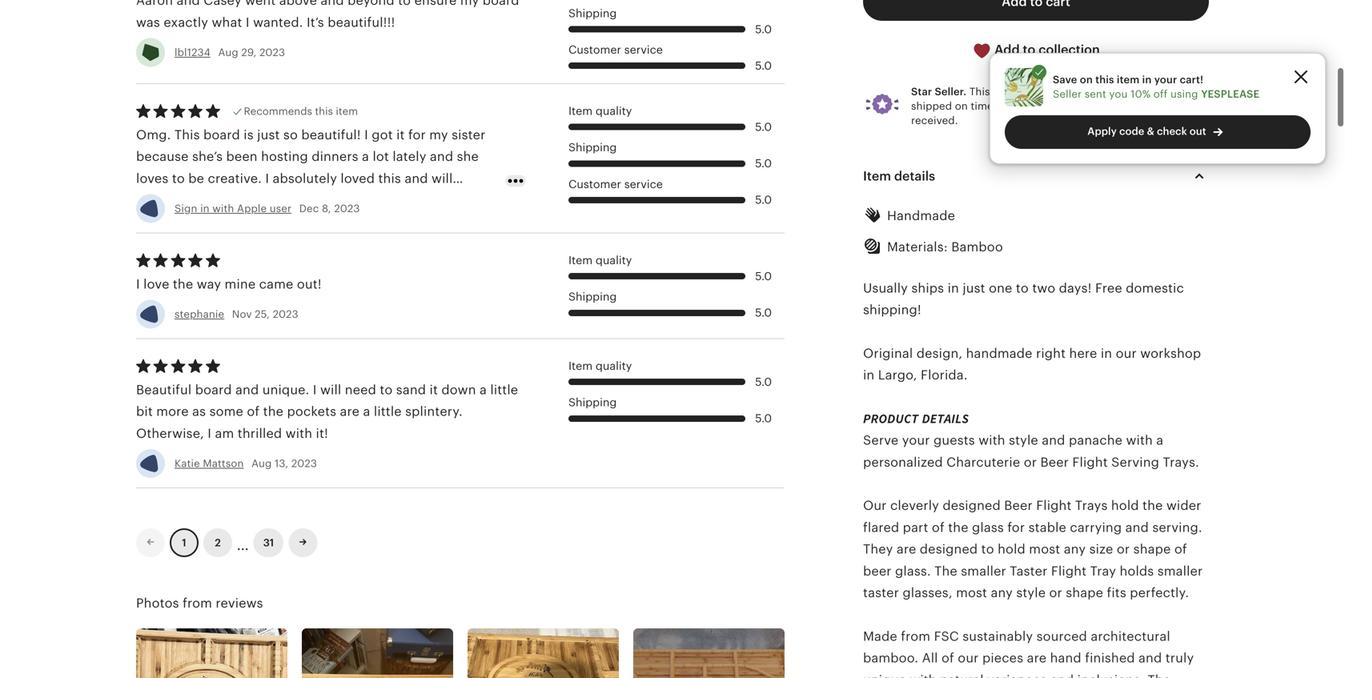 Task type: describe. For each thing, give the bounding box(es) containing it.
sign in with apple user link
[[175, 203, 292, 215]]

some
[[209, 405, 243, 419]]

style inside 𝙋𝙍𝙊𝘿𝙐𝘾𝙏 𝘿𝙀𝙏𝘼𝙄𝙇𝙎 serve your guests with style and panache with a personalized charcuterie or beer flight serving trays.
[[1009, 433, 1039, 448]]

it
[[430, 383, 438, 397]]

glass.
[[895, 564, 931, 578]]

1 vertical spatial flight
[[1036, 499, 1072, 513]]

nov
[[232, 308, 252, 320]]

1
[[182, 537, 186, 549]]

flight inside 𝙋𝙍𝙊𝘿𝙐𝘾𝙏 𝘿𝙀𝙏𝘼𝙄𝙇𝙎 serve your guests with style and panache with a personalized charcuterie or beer flight serving trays.
[[1073, 455, 1108, 470]]

unique
[[863, 673, 906, 678]]

item quality for i love the way mine came out!
[[569, 254, 632, 267]]

3 5.0 from the top
[[755, 121, 772, 133]]

0 horizontal spatial shape
[[1066, 586, 1104, 600]]

the left way
[[173, 277, 193, 291]]

serve
[[863, 433, 899, 448]]

lbl1234 link
[[175, 46, 211, 58]]

i left love
[[136, 277, 140, 291]]

consistently
[[1023, 86, 1085, 98]]

13,
[[275, 458, 289, 470]]

stephanie nov 25, 2023
[[175, 308, 299, 320]]

in right sign
[[200, 203, 210, 215]]

stable
[[1029, 520, 1067, 535]]

beer inside our cleverly designed beer flight trays hold the wider flared part of the glass for stable carrying and serving. they are designed to hold most any size or shape of beer glass. the smaller taster flight tray holds smaller taster glasses, most any style or shape fits perfectly.
[[1004, 499, 1033, 513]]

to inside aaron and casey went above and beyond to ensure my board was exactly what i wanted. it's beautiful!!!
[[398, 0, 411, 8]]

trays.
[[1163, 455, 1200, 470]]

31 link
[[254, 528, 284, 557]]

of right 'part'
[[932, 520, 945, 535]]

beautiful!!!
[[328, 15, 395, 30]]

personalized
[[863, 455, 943, 470]]

down
[[442, 383, 476, 397]]

1 customer from the top
[[569, 44, 621, 56]]

2023 right 13,
[[291, 458, 317, 470]]

beer inside 𝙋𝙍𝙊𝘿𝙐𝘾𝙏 𝘿𝙀𝙏𝘼𝙄𝙇𝙎 serve your guests with style and panache with a personalized charcuterie or beer flight serving trays.
[[1041, 455, 1069, 470]]

guests
[[934, 433, 975, 448]]

handmade
[[887, 209, 955, 223]]

flared
[[863, 520, 900, 535]]

item inside dropdown button
[[863, 169, 891, 183]]

domestic
[[1126, 281, 1184, 295]]

mattson
[[203, 458, 244, 470]]

0 vertical spatial designed
[[943, 499, 1001, 513]]

variances
[[987, 673, 1047, 678]]

8,
[[322, 203, 331, 215]]

1 shipping from the top
[[569, 7, 617, 20]]

and inside 𝙋𝙍𝙊𝘿𝙐𝘾𝙏 𝘿𝙀𝙏𝘼𝙄𝙇𝙎 serve your guests with style and panache with a personalized charcuterie or beer flight serving trays.
[[1042, 433, 1066, 448]]

2 5.0 from the top
[[755, 60, 772, 72]]

i inside aaron and casey went above and beyond to ensure my board was exactly what i wanted. it's beautiful!!!
[[246, 15, 250, 30]]

this inside save on this item in your cart! seller sent you 10% off using yesplease
[[1096, 74, 1114, 86]]

item for sign in with apple user dec 8, 2023
[[569, 105, 593, 117]]

original design, handmade right here in our workshop in largo, florida.
[[863, 346, 1202, 382]]

need
[[345, 383, 376, 397]]

any inside this seller consistently earned 5-star reviews, shipped on time, and replied quickly to any messages they received.
[[1112, 100, 1130, 112]]

above
[[279, 0, 317, 8]]

star
[[1136, 86, 1155, 98]]

1 horizontal spatial aug
[[252, 458, 272, 470]]

the left glass
[[948, 520, 969, 535]]

of down serving.
[[1175, 542, 1187, 557]]

days!
[[1059, 281, 1092, 295]]

i love the way mine came out!
[[136, 277, 322, 291]]

of inside made from fsc sustainably sourced architectural bamboo. all of our pieces are hand finished and truly unique with natural variances and inclusions. t
[[942, 651, 955, 666]]

it!
[[316, 426, 328, 441]]

save
[[1053, 74, 1078, 86]]

2
[[215, 537, 221, 549]]

2023 right 8,
[[334, 203, 360, 215]]

florida.
[[921, 368, 968, 382]]

of inside beautiful board and unique. i will need to sand it down a little bit more as some of the pockets are a little splintery. otherwise, i am thrilled with it!
[[247, 405, 260, 419]]

the left wider
[[1143, 499, 1163, 513]]

inclusions.
[[1078, 673, 1145, 678]]

just
[[963, 281, 986, 295]]

in inside save on this item in your cart! seller sent you 10% off using yesplease
[[1143, 74, 1152, 86]]

usually
[[863, 281, 908, 295]]

item details
[[863, 169, 936, 183]]

time,
[[971, 100, 997, 112]]

style inside our cleverly designed beer flight trays hold the wider flared part of the glass for stable carrying and serving. they are designed to hold most any size or shape of beer glass. the smaller taster flight tray holds smaller taster glasses, most any style or shape fits perfectly.
[[1017, 586, 1046, 600]]

board inside beautiful board and unique. i will need to sand it down a little bit more as some of the pockets are a little splintery. otherwise, i am thrilled with it!
[[195, 383, 232, 397]]

with inside beautiful board and unique. i will need to sand it down a little bit more as some of the pockets are a little splintery. otherwise, i am thrilled with it!
[[286, 426, 312, 441]]

materials:
[[887, 240, 948, 254]]

beer
[[863, 564, 892, 578]]

sent
[[1085, 88, 1107, 100]]

lbl1234 aug 29, 2023
[[175, 46, 285, 58]]

the inside beautiful board and unique. i will need to sand it down a little bit more as some of the pockets are a little splintery. otherwise, i am thrilled with it!
[[263, 405, 284, 419]]

6 5.0 from the top
[[755, 270, 772, 283]]

0 horizontal spatial this
[[315, 105, 333, 117]]

natural
[[940, 673, 984, 678]]

sourced
[[1037, 629, 1088, 644]]

photos
[[136, 596, 179, 611]]

for
[[1008, 520, 1025, 535]]

shipping for sign in with apple user dec 8, 2023
[[569, 142, 617, 154]]

beyond
[[348, 0, 395, 8]]

cleverly
[[891, 499, 939, 513]]

to inside this seller consistently earned 5-star reviews, shipped on time, and replied quickly to any messages they received.
[[1099, 100, 1110, 112]]

reviews,
[[1158, 86, 1200, 98]]

went
[[245, 0, 276, 8]]

way
[[197, 277, 221, 291]]

am
[[215, 426, 234, 441]]

our cleverly designed beer flight trays hold the wider flared part of the glass for stable carrying and serving. they are designed to hold most any size or shape of beer glass. the smaller taster flight tray holds smaller taster glasses, most any style or shape fits perfectly.
[[863, 499, 1203, 600]]

your inside save on this item in your cart! seller sent you 10% off using yesplease
[[1155, 74, 1178, 86]]

and up "it's"
[[321, 0, 344, 8]]

and inside beautiful board and unique. i will need to sand it down a little bit more as some of the pockets are a little splintery. otherwise, i am thrilled with it!
[[235, 383, 259, 397]]

your inside 𝙋𝙍𝙊𝘿𝙐𝘾𝙏 𝘿𝙀𝙏𝘼𝙄𝙇𝙎 serve your guests with style and panache with a personalized charcuterie or beer flight serving trays.
[[902, 433, 930, 448]]

unique.
[[262, 383, 309, 397]]

with inside made from fsc sustainably sourced architectural bamboo. all of our pieces are hand finished and truly unique with natural variances and inclusions. t
[[910, 673, 937, 678]]

quality for i love the way mine came out!
[[596, 254, 632, 267]]

with up the serving
[[1126, 433, 1153, 448]]

fits
[[1107, 586, 1127, 600]]

made from fsc sustainably sourced architectural bamboo. all of our pieces are hand finished and truly unique with natural variances and inclusions. t
[[863, 629, 1207, 678]]

here
[[1070, 346, 1098, 361]]

two
[[1033, 281, 1056, 295]]

love
[[143, 277, 169, 291]]

largo,
[[878, 368, 917, 382]]

0 horizontal spatial item
[[336, 105, 358, 117]]

in right here
[[1101, 346, 1113, 361]]

ships
[[912, 281, 944, 295]]

user
[[270, 203, 292, 215]]

apply
[[1088, 125, 1117, 137]]

as
[[192, 405, 206, 419]]

1 5.0 from the top
[[755, 23, 772, 35]]

on inside this seller consistently earned 5-star reviews, shipped on time, and replied quickly to any messages they received.
[[955, 100, 968, 112]]

item for stephanie nov 25, 2023
[[569, 254, 593, 267]]

2 link
[[203, 528, 232, 557]]

tray
[[1090, 564, 1116, 578]]

are for pockets
[[340, 405, 360, 419]]

will
[[320, 383, 341, 397]]

hand
[[1050, 651, 1082, 666]]

reviews
[[216, 596, 263, 611]]

code
[[1120, 125, 1145, 137]]

board inside aaron and casey went above and beyond to ensure my board was exactly what i wanted. it's beautiful!!!
[[483, 0, 519, 8]]

finished
[[1085, 651, 1135, 666]]

shipped
[[911, 100, 952, 112]]

item for katie mattson aug 13, 2023
[[569, 360, 593, 372]]

a inside 𝙋𝙍𝙊𝘿𝙐𝘾𝙏 𝘿𝙀𝙏𝘼𝙄𝙇𝙎 serve your guests with style and panache with a personalized charcuterie or beer flight serving trays.
[[1157, 433, 1164, 448]]

they
[[1186, 100, 1209, 112]]

out!
[[297, 277, 322, 291]]

2 vertical spatial or
[[1050, 586, 1063, 600]]



Task type: locate. For each thing, give the bounding box(es) containing it.
1 link
[[170, 528, 199, 557]]

or right charcuterie
[[1024, 455, 1037, 470]]

1 horizontal spatial shape
[[1134, 542, 1171, 557]]

it's
[[307, 15, 324, 30]]

2 horizontal spatial a
[[1157, 433, 1164, 448]]

the down unique.
[[263, 405, 284, 419]]

are down need
[[340, 405, 360, 419]]

seller.
[[935, 86, 967, 98]]

your
[[1155, 74, 1178, 86], [902, 433, 930, 448]]

1 vertical spatial most
[[956, 586, 988, 600]]

to inside our cleverly designed beer flight trays hold the wider flared part of the glass for stable carrying and serving. they are designed to hold most any size or shape of beer glass. the smaller taster flight tray holds smaller taster glasses, most any style or shape fits perfectly.
[[982, 542, 994, 557]]

from right photos
[[183, 596, 212, 611]]

stephanie
[[175, 308, 224, 320]]

to
[[398, 0, 411, 8], [1023, 42, 1036, 57], [1099, 100, 1110, 112], [1016, 281, 1029, 295], [380, 383, 393, 397], [982, 542, 994, 557]]

1 horizontal spatial smaller
[[1158, 564, 1203, 578]]

with left apple
[[212, 203, 234, 215]]

0 vertical spatial aug
[[218, 46, 238, 58]]

most down stable
[[1029, 542, 1061, 557]]

1 vertical spatial are
[[897, 542, 916, 557]]

0 horizontal spatial hold
[[998, 542, 1026, 557]]

to inside button
[[1023, 42, 1036, 57]]

customer
[[569, 44, 621, 56], [569, 178, 621, 190]]

sign
[[175, 203, 197, 215]]

wanted.
[[253, 15, 303, 30]]

and left serving.
[[1126, 520, 1149, 535]]

0 horizontal spatial are
[[340, 405, 360, 419]]

in inside the usually ships in just one to two days! free domestic shipping!
[[948, 281, 959, 295]]

pockets
[[287, 405, 336, 419]]

1 vertical spatial item quality
[[569, 254, 632, 267]]

2 vertical spatial flight
[[1051, 564, 1087, 578]]

hold down the "for" on the right bottom of page
[[998, 542, 1026, 557]]

katie
[[175, 458, 200, 470]]

to down earned
[[1099, 100, 1110, 112]]

any
[[1112, 100, 1130, 112], [1064, 542, 1086, 557], [991, 586, 1013, 600]]

exactly
[[164, 15, 208, 30]]

0 horizontal spatial most
[[956, 586, 988, 600]]

2 customer service from the top
[[569, 178, 663, 190]]

1 smaller from the left
[[961, 564, 1007, 578]]

are for they
[[897, 542, 916, 557]]

perfectly.
[[1130, 586, 1189, 600]]

2023 right 29,
[[259, 46, 285, 58]]

1 horizontal spatial on
[[1080, 74, 1093, 86]]

9 5.0 from the top
[[755, 412, 772, 425]]

0 vertical spatial most
[[1029, 542, 1061, 557]]

handmade
[[966, 346, 1033, 361]]

1 horizontal spatial our
[[1116, 346, 1137, 361]]

serving
[[1112, 455, 1160, 470]]

designed
[[943, 499, 1001, 513], [920, 542, 978, 557]]

1 horizontal spatial most
[[1029, 542, 1061, 557]]

style up charcuterie
[[1009, 433, 1039, 448]]

1 service from the top
[[624, 44, 663, 56]]

usually ships in just one to two days! free domestic shipping!
[[863, 281, 1184, 317]]

board
[[483, 0, 519, 8], [195, 383, 232, 397]]

our
[[1116, 346, 1137, 361], [958, 651, 979, 666]]

to down glass
[[982, 542, 994, 557]]

1 horizontal spatial beer
[[1041, 455, 1069, 470]]

0 horizontal spatial from
[[183, 596, 212, 611]]

holds
[[1120, 564, 1154, 578]]

otherwise,
[[136, 426, 204, 441]]

i right the what
[[246, 15, 250, 30]]

little down the sand
[[374, 405, 402, 419]]

designed up glass
[[943, 499, 1001, 513]]

7 5.0 from the top
[[755, 307, 772, 319]]

smaller right the
[[961, 564, 1007, 578]]

truly
[[1166, 651, 1194, 666]]

0 horizontal spatial board
[[195, 383, 232, 397]]

or inside 𝙋𝙍𝙊𝘿𝙐𝘾𝙏 𝘿𝙀𝙏𝘼𝙄𝙇𝙎 serve your guests with style and panache with a personalized charcuterie or beer flight serving trays.
[[1024, 455, 1037, 470]]

1 item quality from the top
[[569, 105, 632, 117]]

smaller up perfectly.
[[1158, 564, 1203, 578]]

item quality for beautiful board and unique. i will need to sand it down a little bit more as some of the pockets are a little splintery. otherwise, i am thrilled with it!
[[569, 360, 632, 372]]

1 vertical spatial style
[[1017, 586, 1046, 600]]

item inside save on this item in your cart! seller sent you 10% off using yesplease
[[1117, 74, 1140, 86]]

0 horizontal spatial smaller
[[961, 564, 1007, 578]]

beer down "panache"
[[1041, 455, 1069, 470]]

2023 right the 25,
[[273, 308, 299, 320]]

3 item quality from the top
[[569, 360, 632, 372]]

designed up the
[[920, 542, 978, 557]]

of
[[247, 405, 260, 419], [932, 520, 945, 535], [1175, 542, 1187, 557], [942, 651, 955, 666]]

item right recommends
[[336, 105, 358, 117]]

0 vertical spatial quality
[[596, 105, 632, 117]]

bamboo.
[[863, 651, 919, 666]]

1 vertical spatial quality
[[596, 254, 632, 267]]

2 horizontal spatial are
[[1027, 651, 1047, 666]]

0 vertical spatial customer
[[569, 44, 621, 56]]

stephanie link
[[175, 308, 224, 320]]

0 vertical spatial hold
[[1111, 499, 1139, 513]]

2 quality from the top
[[596, 254, 632, 267]]

apply code & check out
[[1088, 125, 1207, 137]]

add
[[995, 42, 1020, 57]]

architectural
[[1091, 629, 1171, 644]]

in
[[1143, 74, 1152, 86], [200, 203, 210, 215], [948, 281, 959, 295], [1101, 346, 1113, 361], [863, 368, 875, 382]]

to inside the usually ships in just one to two days! free domestic shipping!
[[1016, 281, 1029, 295]]

1 vertical spatial a
[[363, 405, 370, 419]]

0 vertical spatial a
[[480, 383, 487, 397]]

right
[[1036, 346, 1066, 361]]

0 vertical spatial from
[[183, 596, 212, 611]]

free
[[1096, 281, 1123, 295]]

sign in with apple user dec 8, 2023
[[175, 203, 360, 215]]

workshop
[[1141, 346, 1202, 361]]

item
[[569, 105, 593, 117], [863, 169, 891, 183], [569, 254, 593, 267], [569, 360, 593, 372]]

1 vertical spatial any
[[1064, 542, 1086, 557]]

1 vertical spatial your
[[902, 433, 930, 448]]

save on this item in your cart! seller sent you 10% off using yesplease
[[1053, 74, 1260, 100]]

with down all
[[910, 673, 937, 678]]

are inside made from fsc sustainably sourced architectural bamboo. all of our pieces are hand finished and truly unique with natural variances and inclusions. t
[[1027, 651, 1047, 666]]

all
[[922, 651, 938, 666]]

1 horizontal spatial your
[[1155, 74, 1178, 86]]

31
[[263, 537, 274, 549]]

3 quality from the top
[[596, 360, 632, 372]]

on
[[1080, 74, 1093, 86], [955, 100, 968, 112]]

with up charcuterie
[[979, 433, 1006, 448]]

star
[[911, 86, 932, 98]]

1 vertical spatial or
[[1117, 542, 1130, 557]]

aaron and casey went above and beyond to ensure my board was exactly what i wanted. it's beautiful!!!
[[136, 0, 519, 30]]

board up some
[[195, 383, 232, 397]]

1 vertical spatial this
[[315, 105, 333, 117]]

collection
[[1039, 42, 1100, 57]]

…
[[237, 531, 249, 555]]

and up exactly
[[177, 0, 200, 8]]

a right "down"
[[480, 383, 487, 397]]

are inside beautiful board and unique. i will need to sand it down a little bit more as some of the pockets are a little splintery. otherwise, i am thrilled with it!
[[340, 405, 360, 419]]

little
[[490, 383, 518, 397], [374, 405, 402, 419]]

1 horizontal spatial item
[[1117, 74, 1140, 86]]

2 vertical spatial quality
[[596, 360, 632, 372]]

of up thrilled
[[247, 405, 260, 419]]

was
[[136, 15, 160, 30]]

0 vertical spatial this
[[1096, 74, 1114, 86]]

photos from reviews
[[136, 596, 263, 611]]

0 horizontal spatial a
[[363, 405, 370, 419]]

casey
[[204, 0, 242, 8]]

5 5.0 from the top
[[755, 194, 772, 206]]

2 smaller from the left
[[1158, 564, 1203, 578]]

design,
[[917, 346, 963, 361]]

𝙋𝙍𝙊𝘿𝙐𝘾𝙏 𝘿𝙀𝙏𝘼𝙄𝙇𝙎 serve your guests with style and panache with a personalized charcuterie or beer flight serving trays.
[[863, 412, 1200, 470]]

style down taster
[[1017, 586, 1046, 600]]

2 vertical spatial a
[[1157, 433, 1164, 448]]

and down seller
[[1000, 100, 1019, 112]]

0 horizontal spatial little
[[374, 405, 402, 419]]

flight up stable
[[1036, 499, 1072, 513]]

2 horizontal spatial or
[[1117, 542, 1130, 557]]

shipping for stephanie nov 25, 2023
[[569, 291, 617, 303]]

1 vertical spatial customer service
[[569, 178, 663, 190]]

in up "10%"
[[1143, 74, 1152, 86]]

0 horizontal spatial any
[[991, 586, 1013, 600]]

1 horizontal spatial any
[[1064, 542, 1086, 557]]

from up all
[[901, 629, 931, 644]]

and down hand
[[1051, 673, 1074, 678]]

0 vertical spatial style
[[1009, 433, 1039, 448]]

a up the trays.
[[1157, 433, 1164, 448]]

wider
[[1167, 499, 1202, 513]]

your up 'personalized'
[[902, 433, 930, 448]]

1 quality from the top
[[596, 105, 632, 117]]

trays
[[1075, 499, 1108, 513]]

my
[[460, 0, 479, 8]]

0 horizontal spatial beer
[[1004, 499, 1033, 513]]

aug left 13,
[[252, 458, 272, 470]]

messages
[[1133, 100, 1184, 112]]

from inside made from fsc sustainably sourced architectural bamboo. all of our pieces are hand finished and truly unique with natural variances and inclusions. t
[[901, 629, 931, 644]]

0 vertical spatial flight
[[1073, 455, 1108, 470]]

or up sourced at right
[[1050, 586, 1063, 600]]

quickly
[[1060, 100, 1096, 112]]

1 vertical spatial hold
[[998, 542, 1026, 557]]

to right add
[[1023, 42, 1036, 57]]

our
[[863, 499, 887, 513]]

1 horizontal spatial little
[[490, 383, 518, 397]]

2 vertical spatial item quality
[[569, 360, 632, 372]]

to left two
[[1016, 281, 1029, 295]]

i left will
[[313, 383, 317, 397]]

this
[[970, 86, 990, 98]]

smaller
[[961, 564, 1007, 578], [1158, 564, 1203, 578]]

with
[[212, 203, 234, 215], [286, 426, 312, 441], [979, 433, 1006, 448], [1126, 433, 1153, 448], [910, 673, 937, 678]]

1 horizontal spatial or
[[1050, 586, 1063, 600]]

and inside this seller consistently earned 5-star reviews, shipped on time, and replied quickly to any messages they received.
[[1000, 100, 1019, 112]]

aug left 29,
[[218, 46, 238, 58]]

glasses,
[[903, 586, 953, 600]]

original
[[863, 346, 913, 361]]

2 item quality from the top
[[569, 254, 632, 267]]

8 5.0 from the top
[[755, 376, 772, 388]]

our inside made from fsc sustainably sourced architectural bamboo. all of our pieces are hand finished and truly unique with natural variances and inclusions. t
[[958, 651, 979, 666]]

our up natural
[[958, 651, 979, 666]]

aaron
[[136, 0, 173, 8]]

4 5.0 from the top
[[755, 157, 772, 170]]

to left ensure
[[398, 0, 411, 8]]

most
[[1029, 542, 1061, 557], [956, 586, 988, 600]]

your up the off
[[1155, 74, 1178, 86]]

0 horizontal spatial aug
[[218, 46, 238, 58]]

from for fsc
[[901, 629, 931, 644]]

i left am
[[208, 426, 212, 441]]

most down the
[[956, 586, 988, 600]]

charcuterie
[[947, 455, 1021, 470]]

board right my
[[483, 0, 519, 8]]

with left it!
[[286, 426, 312, 441]]

style
[[1009, 433, 1039, 448], [1017, 586, 1046, 600]]

1 vertical spatial customer
[[569, 178, 621, 190]]

2 service from the top
[[624, 178, 663, 190]]

shape down "tray"
[[1066, 586, 1104, 600]]

1 horizontal spatial from
[[901, 629, 931, 644]]

our inside original design, handmade right here in our workshop in largo, florida.
[[1116, 346, 1137, 361]]

1 vertical spatial little
[[374, 405, 402, 419]]

0 vertical spatial service
[[624, 44, 663, 56]]

a down need
[[363, 405, 370, 419]]

shape up holds
[[1134, 542, 1171, 557]]

0 vertical spatial on
[[1080, 74, 1093, 86]]

and left "panache"
[[1042, 433, 1066, 448]]

0 vertical spatial your
[[1155, 74, 1178, 86]]

of right all
[[942, 651, 955, 666]]

2 customer from the top
[[569, 178, 621, 190]]

hold right trays
[[1111, 499, 1139, 513]]

1 horizontal spatial this
[[1096, 74, 1114, 86]]

1 vertical spatial designed
[[920, 542, 978, 557]]

little right "down"
[[490, 383, 518, 397]]

0 horizontal spatial our
[[958, 651, 979, 666]]

0 vertical spatial customer service
[[569, 44, 663, 56]]

shape
[[1134, 542, 1171, 557], [1066, 586, 1104, 600]]

1 customer service from the top
[[569, 44, 663, 56]]

shipping for katie mattson aug 13, 2023
[[569, 397, 617, 409]]

on down seller. at right top
[[955, 100, 968, 112]]

this up sent
[[1096, 74, 1114, 86]]

or right size
[[1117, 542, 1130, 557]]

2 shipping from the top
[[569, 142, 617, 154]]

3 shipping from the top
[[569, 291, 617, 303]]

check
[[1157, 125, 1187, 137]]

and inside our cleverly designed beer flight trays hold the wider flared part of the glass for stable carrying and serving. they are designed to hold most any size or shape of beer glass. the smaller taster flight tray holds smaller taster glasses, most any style or shape fits perfectly.
[[1126, 520, 1149, 535]]

flight
[[1073, 455, 1108, 470], [1036, 499, 1072, 513], [1051, 564, 1087, 578]]

any down taster
[[991, 586, 1013, 600]]

quality for beautiful board and unique. i will need to sand it down a little bit more as some of the pockets are a little splintery. otherwise, i am thrilled with it!
[[596, 360, 632, 372]]

0 vertical spatial item
[[1117, 74, 1140, 86]]

aug
[[218, 46, 238, 58], [252, 458, 272, 470]]

in left largo,
[[863, 368, 875, 382]]

0 horizontal spatial your
[[902, 433, 930, 448]]

1 vertical spatial aug
[[252, 458, 272, 470]]

yesplease
[[1201, 88, 1260, 100]]

and down architectural
[[1139, 651, 1162, 666]]

1 vertical spatial our
[[958, 651, 979, 666]]

0 vertical spatial board
[[483, 0, 519, 8]]

seller
[[993, 86, 1021, 98]]

1 vertical spatial on
[[955, 100, 968, 112]]

and up some
[[235, 383, 259, 397]]

0 horizontal spatial on
[[955, 100, 968, 112]]

flight down "panache"
[[1073, 455, 1108, 470]]

2 vertical spatial any
[[991, 586, 1013, 600]]

any down 5-
[[1112, 100, 1130, 112]]

1 vertical spatial beer
[[1004, 499, 1033, 513]]

from for reviews
[[183, 596, 212, 611]]

beautiful
[[136, 383, 192, 397]]

0 horizontal spatial or
[[1024, 455, 1037, 470]]

out
[[1190, 125, 1207, 137]]

0 vertical spatial any
[[1112, 100, 1130, 112]]

apple
[[237, 203, 267, 215]]

1 horizontal spatial a
[[480, 383, 487, 397]]

on inside save on this item in your cart! seller sent you 10% off using yesplease
[[1080, 74, 1093, 86]]

4 shipping from the top
[[569, 397, 617, 409]]

1 vertical spatial shape
[[1066, 586, 1104, 600]]

cart!
[[1180, 74, 1204, 86]]

2 horizontal spatial any
[[1112, 100, 1130, 112]]

to left the sand
[[380, 383, 393, 397]]

earned
[[1088, 86, 1123, 98]]

bit
[[136, 405, 153, 419]]

to inside beautiful board and unique. i will need to sand it down a little bit more as some of the pockets are a little splintery. otherwise, i am thrilled with it!
[[380, 383, 393, 397]]

are up variances
[[1027, 651, 1047, 666]]

2023
[[259, 46, 285, 58], [334, 203, 360, 215], [273, 308, 299, 320], [291, 458, 317, 470]]

0 vertical spatial item quality
[[569, 105, 632, 117]]

any left size
[[1064, 542, 1086, 557]]

1 vertical spatial board
[[195, 383, 232, 397]]

0 vertical spatial or
[[1024, 455, 1037, 470]]

flight left "tray"
[[1051, 564, 1087, 578]]

mine
[[225, 277, 256, 291]]

0 vertical spatial little
[[490, 383, 518, 397]]

2 vertical spatial are
[[1027, 651, 1047, 666]]

item up you
[[1117, 74, 1140, 86]]

are inside our cleverly designed beer flight trays hold the wider flared part of the glass for stable carrying and serving. they are designed to hold most any size or shape of beer glass. the smaller taster flight tray holds smaller taster glasses, most any style or shape fits perfectly.
[[897, 542, 916, 557]]

1 horizontal spatial are
[[897, 542, 916, 557]]

materials: bamboo
[[887, 240, 1003, 254]]

1 vertical spatial service
[[624, 178, 663, 190]]

1 horizontal spatial hold
[[1111, 499, 1139, 513]]

0 vertical spatial shape
[[1134, 542, 1171, 557]]

1 horizontal spatial board
[[483, 0, 519, 8]]

in left just
[[948, 281, 959, 295]]

1 vertical spatial from
[[901, 629, 931, 644]]

the
[[935, 564, 958, 578]]

0 vertical spatial our
[[1116, 346, 1137, 361]]

beer up the "for" on the right bottom of page
[[1004, 499, 1033, 513]]

are up "glass."
[[897, 542, 916, 557]]

recommends
[[244, 105, 312, 117]]

1 vertical spatial item
[[336, 105, 358, 117]]

katie mattson link
[[175, 458, 244, 470]]

0 vertical spatial beer
[[1041, 455, 1069, 470]]

shipping!
[[863, 303, 922, 317]]

our right here
[[1116, 346, 1137, 361]]

this right recommends
[[315, 105, 333, 117]]

𝘿𝙀𝙏𝘼𝙄𝙇𝙎
[[922, 412, 969, 426]]

0 vertical spatial are
[[340, 405, 360, 419]]

on up sent
[[1080, 74, 1093, 86]]



Task type: vqa. For each thing, say whether or not it's contained in the screenshot.
the design,
yes



